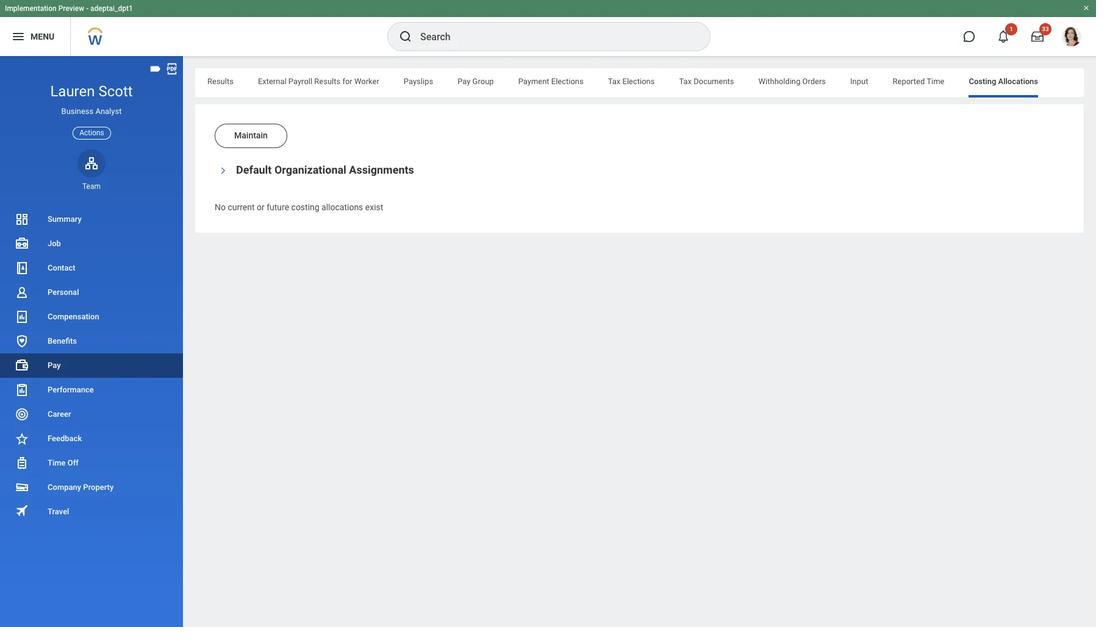 Task type: vqa. For each thing, say whether or not it's contained in the screenshot.
Email Abby Brennan [C] element
no



Task type: describe. For each thing, give the bounding box(es) containing it.
actions
[[79, 128, 104, 137]]

close environment banner image
[[1083, 4, 1090, 12]]

view printable version (pdf) image
[[165, 62, 179, 76]]

summary image
[[15, 212, 29, 227]]

1 results from the left
[[207, 77, 234, 86]]

tax for tax elections
[[608, 77, 621, 86]]

time off image
[[15, 456, 29, 471]]

job
[[48, 239, 61, 248]]

withholding
[[759, 77, 801, 86]]

maintain
[[234, 131, 268, 140]]

pay for pay group
[[458, 77, 471, 86]]

business
[[61, 107, 93, 116]]

pay link
[[0, 354, 183, 378]]

personal link
[[0, 281, 183, 305]]

company property
[[48, 483, 114, 492]]

33 button
[[1025, 23, 1052, 50]]

travel image
[[15, 504, 29, 519]]

career image
[[15, 408, 29, 422]]

external
[[258, 77, 287, 86]]

external payroll results for worker
[[258, 77, 379, 86]]

payment
[[518, 77, 550, 86]]

notifications large image
[[998, 31, 1010, 43]]

company
[[48, 483, 81, 492]]

contact
[[48, 264, 75, 273]]

career
[[48, 410, 71, 419]]

payslips
[[404, 77, 433, 86]]

company property image
[[15, 481, 29, 495]]

costing allocations
[[969, 77, 1039, 86]]

reported
[[893, 77, 925, 86]]

default
[[236, 164, 272, 176]]

search image
[[398, 29, 413, 44]]

travel
[[48, 508, 69, 517]]

0 vertical spatial time
[[927, 77, 945, 86]]

summary
[[48, 215, 82, 224]]

organizational
[[275, 164, 347, 176]]

pay image
[[15, 359, 29, 373]]

business analyst
[[61, 107, 122, 116]]

compensation
[[48, 312, 99, 322]]

job link
[[0, 232, 183, 256]]

orders
[[803, 77, 826, 86]]

tab list containing results
[[195, 68, 1084, 98]]

payment elections
[[518, 77, 584, 86]]

time off link
[[0, 452, 183, 476]]

assignments
[[349, 164, 414, 176]]

no current or future costing allocations exist
[[215, 203, 383, 212]]

preview
[[58, 4, 84, 13]]

maintain button
[[215, 124, 287, 148]]

tag image
[[149, 62, 162, 76]]

summary link
[[0, 207, 183, 232]]

compensation image
[[15, 310, 29, 325]]

exist
[[365, 203, 383, 212]]

contact image
[[15, 261, 29, 276]]

benefits link
[[0, 330, 183, 354]]

2 results from the left
[[314, 77, 341, 86]]

for
[[343, 77, 353, 86]]

menu
[[31, 32, 54, 41]]

time off
[[48, 459, 79, 468]]

personal image
[[15, 286, 29, 300]]

tax elections
[[608, 77, 655, 86]]

performance
[[48, 386, 94, 395]]

personal
[[48, 288, 79, 297]]

withholding orders
[[759, 77, 826, 86]]

inbox large image
[[1032, 31, 1044, 43]]



Task type: locate. For each thing, give the bounding box(es) containing it.
1 horizontal spatial tax
[[679, 77, 692, 86]]

benefits image
[[15, 334, 29, 349]]

contact link
[[0, 256, 183, 281]]

menu button
[[0, 17, 70, 56]]

0 horizontal spatial time
[[48, 459, 66, 468]]

navigation pane region
[[0, 56, 183, 628]]

menu banner
[[0, 0, 1097, 56]]

0 horizontal spatial pay
[[48, 361, 61, 370]]

company property link
[[0, 476, 183, 500]]

0 horizontal spatial elections
[[552, 77, 584, 86]]

or
[[257, 203, 265, 212]]

elections
[[552, 77, 584, 86], [623, 77, 655, 86]]

documents
[[694, 77, 734, 86]]

pay
[[458, 77, 471, 86], [48, 361, 61, 370]]

career link
[[0, 403, 183, 427]]

input
[[851, 77, 869, 86]]

lauren
[[50, 83, 95, 100]]

2 elections from the left
[[623, 77, 655, 86]]

33
[[1042, 26, 1049, 32]]

analyst
[[95, 107, 122, 116]]

tax for tax documents
[[679, 77, 692, 86]]

elections for payment elections
[[552, 77, 584, 86]]

results left external
[[207, 77, 234, 86]]

list containing summary
[[0, 207, 183, 525]]

implementation
[[5, 4, 57, 13]]

tax
[[608, 77, 621, 86], [679, 77, 692, 86]]

lauren scott
[[50, 83, 133, 100]]

property
[[83, 483, 114, 492]]

0 vertical spatial pay
[[458, 77, 471, 86]]

off
[[68, 459, 79, 468]]

scott
[[98, 83, 133, 100]]

0 horizontal spatial tax
[[608, 77, 621, 86]]

implementation preview -   adeptai_dpt1
[[5, 4, 133, 13]]

default organizational assignments button
[[236, 164, 414, 176]]

allocations
[[999, 77, 1039, 86]]

time right reported
[[927, 77, 945, 86]]

default organizational assignments
[[236, 164, 414, 176]]

1 tax from the left
[[608, 77, 621, 86]]

pay group
[[458, 77, 494, 86]]

1 horizontal spatial results
[[314, 77, 341, 86]]

1 elections from the left
[[552, 77, 584, 86]]

0 horizontal spatial results
[[207, 77, 234, 86]]

list
[[0, 207, 183, 525]]

view team image
[[84, 156, 99, 171]]

1 vertical spatial time
[[48, 459, 66, 468]]

1 button
[[990, 23, 1018, 50]]

results left for
[[314, 77, 341, 86]]

compensation link
[[0, 305, 183, 330]]

performance image
[[15, 383, 29, 398]]

1 horizontal spatial elections
[[623, 77, 655, 86]]

pay inside pay link
[[48, 361, 61, 370]]

tax documents
[[679, 77, 734, 86]]

team
[[82, 182, 101, 191]]

payroll
[[289, 77, 313, 86]]

future
[[267, 203, 289, 212]]

team link
[[77, 149, 106, 192]]

1
[[1010, 26, 1013, 32]]

group
[[473, 77, 494, 86]]

performance link
[[0, 378, 183, 403]]

Search Workday  search field
[[420, 23, 685, 50]]

pay for pay
[[48, 361, 61, 370]]

2 tax from the left
[[679, 77, 692, 86]]

job image
[[15, 237, 29, 251]]

current
[[228, 203, 255, 212]]

no
[[215, 203, 226, 212]]

travel link
[[0, 500, 183, 525]]

profile logan mcneil image
[[1062, 27, 1082, 49]]

results
[[207, 77, 234, 86], [314, 77, 341, 86]]

1 horizontal spatial pay
[[458, 77, 471, 86]]

1 vertical spatial pay
[[48, 361, 61, 370]]

elections for tax elections
[[623, 77, 655, 86]]

pay left group
[[458, 77, 471, 86]]

justify image
[[11, 29, 26, 44]]

time left off
[[48, 459, 66, 468]]

allocations
[[322, 203, 363, 212]]

feedback
[[48, 434, 82, 444]]

team lauren scott element
[[77, 182, 106, 192]]

time inside 'navigation pane' region
[[48, 459, 66, 468]]

tab list
[[195, 68, 1084, 98]]

-
[[86, 4, 89, 13]]

costing
[[969, 77, 997, 86]]

time
[[927, 77, 945, 86], [48, 459, 66, 468]]

benefits
[[48, 337, 77, 346]]

actions button
[[73, 127, 111, 140]]

adeptai_dpt1
[[90, 4, 133, 13]]

1 horizontal spatial time
[[927, 77, 945, 86]]

pay down benefits
[[48, 361, 61, 370]]

feedback link
[[0, 427, 183, 452]]

reported time
[[893, 77, 945, 86]]

feedback image
[[15, 432, 29, 447]]

costing
[[291, 203, 320, 212]]

chevron down image
[[219, 164, 228, 178]]

worker
[[355, 77, 379, 86]]



